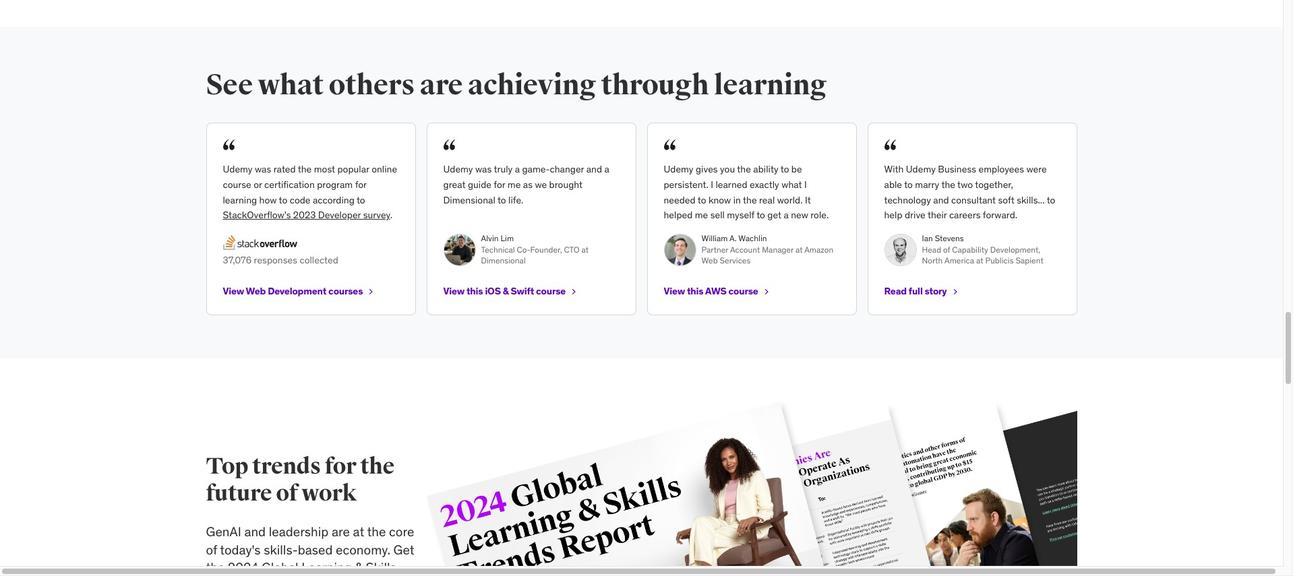 Task type: describe. For each thing, give the bounding box(es) containing it.
2 i from the left
[[805, 179, 807, 191]]

me inside udemy gives you the ability to be persistent. i learned exactly what i needed to know in the real world. it helped me sell myself to get a new role.
[[695, 209, 708, 221]]

technical
[[481, 245, 515, 255]]

at inside ian stevens head of capability development, north america at publicis sapient
[[977, 256, 984, 266]]

udemy for udemy gives you the ability to be persistent. i learned exactly what i needed to know in the real world. it helped me sell myself to get a new role.
[[664, 164, 694, 176]]

and inside udemy was truly a game-changer and a great guide for me as we brought dimensional to life.
[[587, 164, 602, 176]]

stackoverflow's 2023 developer survey link
[[223, 209, 390, 221]]

able
[[885, 179, 903, 191]]

development
[[268, 285, 327, 298]]

exactly
[[750, 179, 780, 191]]

the up economy.
[[367, 524, 386, 540]]

xsmall image for view this aws course
[[761, 286, 772, 297]]

responses
[[254, 254, 298, 266]]

was for certification
[[255, 164, 271, 176]]

the inside top trends for the future of work
[[360, 453, 395, 481]]

ian stevens head of capability development, north america at publicis sapient
[[922, 233, 1044, 266]]

founder,
[[531, 245, 562, 255]]

new
[[791, 209, 809, 221]]

stevens
[[935, 233, 964, 243]]

the inside with udemy business employees were able to marry the two together, technology and consultant soft skills... to help drive their careers forward.
[[942, 179, 956, 191]]

and inside genai and leadership are at the core of today's skills-based economy. get the 2024 global learning & skil
[[244, 524, 266, 540]]

we
[[535, 179, 547, 191]]

0 horizontal spatial a
[[515, 164, 520, 176]]

their
[[928, 209, 947, 221]]

america
[[945, 256, 975, 266]]

two
[[958, 179, 974, 191]]

genai and leadership are at the core of today's skills-based economy. get the 2024 global learning & skil
[[206, 524, 415, 577]]

head
[[922, 245, 942, 255]]

stackoverflow's
[[223, 209, 291, 221]]

for inside udemy was truly a game-changer and a great guide for me as we brought dimensional to life.
[[494, 179, 506, 191]]

.
[[390, 209, 393, 221]]

most
[[314, 164, 335, 176]]

help
[[885, 209, 903, 221]]

dimensional inside udemy was truly a game-changer and a great guide for me as we brought dimensional to life.
[[444, 194, 496, 206]]

the left 2024
[[206, 560, 225, 576]]

to inside udemy was truly a game-changer and a great guide for me as we brought dimensional to life.
[[498, 194, 506, 206]]

as
[[523, 179, 533, 191]]

helped
[[664, 209, 693, 221]]

udemy inside with udemy business employees were able to marry the two together, technology and consultant soft skills... to help drive their careers forward.
[[907, 164, 936, 176]]

or
[[254, 179, 262, 191]]

get
[[394, 542, 415, 558]]

employees
[[979, 164, 1025, 176]]

alvin
[[481, 233, 499, 243]]

view this ios & swift course
[[444, 285, 566, 298]]

view web development courses link
[[223, 285, 377, 298]]

alvin lim image
[[444, 234, 476, 266]]

future
[[206, 480, 272, 508]]

of inside ian stevens head of capability development, north america at publicis sapient
[[944, 245, 951, 255]]

online
[[372, 164, 397, 176]]

read full story link
[[885, 285, 961, 298]]

william a. wachlin partner account manager at amazon web services
[[702, 233, 834, 266]]

for inside top trends for the future of work
[[325, 453, 356, 481]]

37,076
[[223, 254, 252, 266]]

great
[[444, 179, 466, 191]]

& inside genai and leadership are at the core of today's skills-based economy. get the 2024 global learning & skil
[[355, 560, 363, 576]]

william
[[702, 233, 728, 243]]

sell
[[711, 209, 725, 221]]

ian stevens image
[[885, 234, 917, 266]]

careers
[[950, 209, 981, 221]]

you
[[720, 164, 735, 176]]

how
[[259, 194, 277, 206]]

top
[[206, 453, 248, 481]]

get
[[768, 209, 782, 221]]

learning
[[302, 560, 352, 576]]

of inside genai and leadership are at the core of today's skills-based economy. get the 2024 global learning & skil
[[206, 542, 217, 558]]

business
[[939, 164, 977, 176]]

ian
[[922, 233, 933, 243]]

were
[[1027, 164, 1047, 176]]

guide
[[468, 179, 492, 191]]

udemy was truly a game-changer and a great guide for me as we brought dimensional to life.
[[444, 164, 610, 206]]

services
[[720, 256, 751, 266]]

leadership
[[269, 524, 329, 540]]

me inside udemy was truly a game-changer and a great guide for me as we brought dimensional to life.
[[508, 179, 521, 191]]

popular
[[338, 164, 369, 176]]

1 horizontal spatial learning
[[714, 68, 827, 103]]

& inside see what others are achieving through learning element
[[503, 285, 509, 298]]

consultant
[[952, 194, 996, 206]]

today's
[[220, 542, 261, 558]]

development,
[[991, 245, 1041, 255]]

soft
[[999, 194, 1015, 206]]

publicis
[[986, 256, 1014, 266]]

xsmall image for read full story
[[950, 286, 961, 297]]

rated
[[274, 164, 296, 176]]

full
[[909, 285, 923, 298]]

amazon
[[805, 245, 834, 255]]

read
[[885, 285, 907, 298]]

world.
[[778, 194, 803, 206]]

ability
[[754, 164, 779, 176]]

according
[[313, 194, 355, 206]]

courses
[[329, 285, 363, 298]]

2 horizontal spatial course
[[729, 285, 759, 298]]

with
[[885, 164, 904, 176]]

2023
[[293, 209, 316, 221]]

myself
[[727, 209, 755, 221]]

be
[[792, 164, 803, 176]]

read full story
[[885, 285, 947, 298]]

learned
[[716, 179, 748, 191]]

life.
[[509, 194, 524, 206]]

skills...
[[1017, 194, 1045, 206]]

economy.
[[336, 542, 391, 558]]

0 vertical spatial what
[[258, 68, 324, 103]]

north
[[922, 256, 943, 266]]



Task type: vqa. For each thing, say whether or not it's contained in the screenshot.


Task type: locate. For each thing, give the bounding box(es) containing it.
lim
[[501, 233, 514, 243]]

of up leadership
[[276, 480, 298, 508]]

global
[[262, 560, 299, 576]]

capability
[[953, 245, 989, 255]]

learning
[[714, 68, 827, 103], [223, 194, 257, 206]]

based
[[298, 542, 333, 558]]

2 vertical spatial and
[[244, 524, 266, 540]]

it
[[805, 194, 811, 206]]

view left the aws
[[664, 285, 685, 298]]

udemy for udemy was rated the most popular online course or certification program for learning how to code according to stackoverflow's 2023 developer survey .
[[223, 164, 253, 176]]

view this ios & swift course link
[[444, 285, 580, 298]]

a right truly
[[515, 164, 520, 176]]

to right skills...
[[1047, 194, 1056, 206]]

to left life.
[[498, 194, 506, 206]]

0 horizontal spatial and
[[244, 524, 266, 540]]

to left be
[[781, 164, 790, 176]]

to right how
[[279, 194, 288, 206]]

together,
[[976, 179, 1014, 191]]

was up guide
[[476, 164, 492, 176]]

1 horizontal spatial me
[[695, 209, 708, 221]]

web inside william a. wachlin partner account manager at amazon web services
[[702, 256, 718, 266]]

the left most
[[298, 164, 312, 176]]

know
[[709, 194, 731, 206]]

view web development courses
[[223, 285, 363, 298]]

brought
[[550, 179, 583, 191]]

xsmall image for view this ios & swift course
[[569, 286, 580, 297]]

& down economy.
[[355, 560, 363, 576]]

william a. wachlin image
[[664, 234, 697, 266]]

0 vertical spatial are
[[420, 68, 463, 103]]

dimensional down technical
[[481, 256, 526, 266]]

0 horizontal spatial of
[[206, 542, 217, 558]]

1 horizontal spatial this
[[687, 285, 704, 298]]

swift
[[511, 285, 534, 298]]

truly
[[494, 164, 513, 176]]

dimensional down guide
[[444, 194, 496, 206]]

at inside genai and leadership are at the core of today's skills-based economy. get the 2024 global learning & skil
[[353, 524, 364, 540]]

1 horizontal spatial &
[[503, 285, 509, 298]]

xsmall image inside view this ios & swift course link
[[569, 286, 580, 297]]

1 this from the left
[[467, 285, 483, 298]]

web down partner
[[702, 256, 718, 266]]

udemy business reports image
[[427, 359, 1078, 577]]

1 horizontal spatial view
[[444, 285, 465, 298]]

1 vertical spatial what
[[782, 179, 802, 191]]

for right trends
[[325, 453, 356, 481]]

of down the genai
[[206, 542, 217, 558]]

alvin lim technical co-founder, cto at dimensional
[[481, 233, 589, 266]]

0 horizontal spatial me
[[508, 179, 521, 191]]

the right the in
[[743, 194, 757, 206]]

& right 'ios'
[[503, 285, 509, 298]]

course
[[223, 179, 251, 191], [536, 285, 566, 298], [729, 285, 759, 298]]

1 horizontal spatial are
[[420, 68, 463, 103]]

0 vertical spatial &
[[503, 285, 509, 298]]

collected
[[300, 254, 339, 266]]

1 horizontal spatial i
[[805, 179, 807, 191]]

certification
[[264, 179, 315, 191]]

role.
[[811, 209, 829, 221]]

others
[[329, 68, 415, 103]]

xsmall image down cto
[[569, 286, 580, 297]]

co-
[[517, 245, 531, 255]]

was up or
[[255, 164, 271, 176]]

skills-
[[264, 542, 298, 558]]

course right the aws
[[729, 285, 759, 298]]

view this aws course link
[[664, 285, 772, 298]]

dimensional
[[444, 194, 496, 206], [481, 256, 526, 266]]

3 xsmall image from the left
[[761, 286, 772, 297]]

course inside udemy was rated the most popular online course or certification program for learning how to code according to stackoverflow's 2023 developer survey .
[[223, 179, 251, 191]]

1 horizontal spatial web
[[702, 256, 718, 266]]

see what others are achieving through learning element
[[206, 68, 1078, 315]]

what right see
[[258, 68, 324, 103]]

a right changer
[[605, 164, 610, 176]]

1 vertical spatial learning
[[223, 194, 257, 206]]

changer
[[550, 164, 584, 176]]

1 vertical spatial web
[[246, 285, 266, 298]]

ios
[[485, 285, 501, 298]]

for down truly
[[494, 179, 506, 191]]

are
[[420, 68, 463, 103], [332, 524, 350, 540]]

this for aws
[[687, 285, 704, 298]]

i down gives
[[711, 179, 714, 191]]

at inside william a. wachlin partner account manager at amazon web services
[[796, 245, 803, 255]]

xsmall image inside view this aws course link
[[761, 286, 772, 297]]

and right changer
[[587, 164, 602, 176]]

of
[[944, 245, 951, 255], [276, 480, 298, 508], [206, 542, 217, 558]]

1 horizontal spatial was
[[476, 164, 492, 176]]

37,076 responses collected
[[223, 254, 339, 266]]

to up survey
[[357, 194, 365, 206]]

1 vertical spatial and
[[934, 194, 950, 206]]

1 view from the left
[[223, 285, 244, 298]]

the
[[298, 164, 312, 176], [738, 164, 751, 176], [942, 179, 956, 191], [743, 194, 757, 206], [360, 453, 395, 481], [367, 524, 386, 540], [206, 560, 225, 576]]

at up economy.
[[353, 524, 364, 540]]

2 xsmall image from the left
[[569, 286, 580, 297]]

0 vertical spatial me
[[508, 179, 521, 191]]

1 horizontal spatial of
[[276, 480, 298, 508]]

2 was from the left
[[476, 164, 492, 176]]

2 horizontal spatial view
[[664, 285, 685, 298]]

4 udemy from the left
[[907, 164, 936, 176]]

me left sell
[[695, 209, 708, 221]]

0 vertical spatial dimensional
[[444, 194, 496, 206]]

and
[[587, 164, 602, 176], [934, 194, 950, 206], [244, 524, 266, 540]]

3 udemy from the left
[[664, 164, 694, 176]]

are for at
[[332, 524, 350, 540]]

genai
[[206, 524, 241, 540]]

1 vertical spatial are
[[332, 524, 350, 540]]

0 horizontal spatial this
[[467, 285, 483, 298]]

what
[[258, 68, 324, 103], [782, 179, 802, 191]]

core
[[389, 524, 415, 540]]

marry
[[916, 179, 940, 191]]

view left 'ios'
[[444, 285, 465, 298]]

sapient
[[1016, 256, 1044, 266]]

view for view web development courses
[[223, 285, 244, 298]]

the inside udemy was rated the most popular online course or certification program for learning how to code according to stackoverflow's 2023 developer survey .
[[298, 164, 312, 176]]

what inside udemy gives you the ability to be persistent. i learned exactly what i needed to know in the real world. it helped me sell myself to get a new role.
[[782, 179, 802, 191]]

1 xsmall image from the left
[[366, 286, 377, 297]]

a.
[[730, 233, 737, 243]]

udemy up great
[[444, 164, 473, 176]]

at
[[582, 245, 589, 255], [796, 245, 803, 255], [977, 256, 984, 266], [353, 524, 364, 540]]

0 vertical spatial and
[[587, 164, 602, 176]]

1 horizontal spatial course
[[536, 285, 566, 298]]

a inside udemy gives you the ability to be persistent. i learned exactly what i needed to know in the real world. it helped me sell myself to get a new role.
[[784, 209, 789, 221]]

udemy left rated
[[223, 164, 253, 176]]

2 horizontal spatial of
[[944, 245, 951, 255]]

2 horizontal spatial a
[[784, 209, 789, 221]]

at left amazon
[[796, 245, 803, 255]]

xsmall image for view web development courses
[[366, 286, 377, 297]]

view this aws course
[[664, 285, 759, 298]]

udemy up the persistent.
[[664, 164, 694, 176]]

a right "get"
[[784, 209, 789, 221]]

0 horizontal spatial what
[[258, 68, 324, 103]]

udemy for udemy was truly a game-changer and a great guide for me as we brought dimensional to life.
[[444, 164, 473, 176]]

xsmall image inside read full story link
[[950, 286, 961, 297]]

udemy up the marry
[[907, 164, 936, 176]]

2 this from the left
[[687, 285, 704, 298]]

me left as
[[508, 179, 521, 191]]

with udemy business employees were able to marry the two together, technology and consultant soft skills... to help drive their careers forward.
[[885, 164, 1056, 221]]

was for guide
[[476, 164, 492, 176]]

are for achieving
[[420, 68, 463, 103]]

0 horizontal spatial i
[[711, 179, 714, 191]]

dimensional inside "alvin lim technical co-founder, cto at dimensional"
[[481, 256, 526, 266]]

view for view this aws course
[[664, 285, 685, 298]]

this left 'ios'
[[467, 285, 483, 298]]

survey
[[363, 209, 390, 221]]

achieving
[[468, 68, 596, 103]]

web down 37,076 at the top of the page
[[246, 285, 266, 298]]

course left or
[[223, 179, 251, 191]]

xsmall image down william a. wachlin partner account manager at amazon web services
[[761, 286, 772, 297]]

are inside genai and leadership are at the core of today's skills-based economy. get the 2024 global learning & skil
[[332, 524, 350, 540]]

see
[[206, 68, 253, 103]]

0 vertical spatial of
[[944, 245, 951, 255]]

game-
[[522, 164, 550, 176]]

a
[[515, 164, 520, 176], [605, 164, 610, 176], [784, 209, 789, 221]]

1 udemy from the left
[[223, 164, 253, 176]]

4 xsmall image from the left
[[950, 286, 961, 297]]

cto
[[564, 245, 580, 255]]

was inside udemy was truly a game-changer and a great guide for me as we brought dimensional to life.
[[476, 164, 492, 176]]

was
[[255, 164, 271, 176], [476, 164, 492, 176]]

xsmall image
[[366, 286, 377, 297], [569, 286, 580, 297], [761, 286, 772, 297], [950, 286, 961, 297]]

1 vertical spatial dimensional
[[481, 256, 526, 266]]

learning inside udemy was rated the most popular online course or certification program for learning how to code according to stackoverflow's 2023 developer survey .
[[223, 194, 257, 206]]

the left two
[[942, 179, 956, 191]]

1 was from the left
[[255, 164, 271, 176]]

0 vertical spatial web
[[702, 256, 718, 266]]

udemy inside udemy was rated the most popular online course or certification program for learning how to code according to stackoverflow's 2023 developer survey .
[[223, 164, 253, 176]]

i up it
[[805, 179, 807, 191]]

at inside "alvin lim technical co-founder, cto at dimensional"
[[582, 245, 589, 255]]

0 horizontal spatial course
[[223, 179, 251, 191]]

view
[[223, 285, 244, 298], [444, 285, 465, 298], [664, 285, 685, 298]]

web
[[702, 256, 718, 266], [246, 285, 266, 298]]

2 vertical spatial of
[[206, 542, 217, 558]]

at right cto
[[582, 245, 589, 255]]

top trends for the future of work
[[206, 453, 395, 508]]

1 horizontal spatial what
[[782, 179, 802, 191]]

1 horizontal spatial and
[[587, 164, 602, 176]]

to left "get"
[[757, 209, 766, 221]]

udemy inside udemy gives you the ability to be persistent. i learned exactly what i needed to know in the real world. it helped me sell myself to get a new role.
[[664, 164, 694, 176]]

of inside top trends for the future of work
[[276, 480, 298, 508]]

at down capability
[[977, 256, 984, 266]]

story
[[925, 285, 947, 298]]

0 horizontal spatial &
[[355, 560, 363, 576]]

wachlin
[[739, 233, 767, 243]]

to
[[781, 164, 790, 176], [905, 179, 913, 191], [279, 194, 288, 206], [357, 194, 365, 206], [498, 194, 506, 206], [698, 194, 707, 206], [1047, 194, 1056, 206], [757, 209, 766, 221]]

for inside udemy was rated the most popular online course or certification program for learning how to code according to stackoverflow's 2023 developer survey .
[[355, 179, 367, 191]]

3 view from the left
[[664, 285, 685, 298]]

code
[[290, 194, 311, 206]]

2 view from the left
[[444, 285, 465, 298]]

account
[[730, 245, 760, 255]]

udemy was rated the most popular online course or certification program for learning how to code according to stackoverflow's 2023 developer survey .
[[223, 164, 397, 221]]

xsmall image right the story
[[950, 286, 961, 297]]

1 vertical spatial of
[[276, 480, 298, 508]]

0 horizontal spatial are
[[332, 524, 350, 540]]

0 horizontal spatial web
[[246, 285, 266, 298]]

1 horizontal spatial a
[[605, 164, 610, 176]]

for down popular
[[355, 179, 367, 191]]

2 horizontal spatial and
[[934, 194, 950, 206]]

developer
[[318, 209, 361, 221]]

forward.
[[983, 209, 1018, 221]]

1 i from the left
[[711, 179, 714, 191]]

work
[[302, 480, 357, 508]]

partner
[[702, 245, 729, 255]]

this left the aws
[[687, 285, 704, 298]]

view down 37,076 at the top of the page
[[223, 285, 244, 298]]

udemy inside udemy was truly a game-changer and a great guide for me as we brought dimensional to life.
[[444, 164, 473, 176]]

gives
[[696, 164, 718, 176]]

course right swift
[[536, 285, 566, 298]]

was inside udemy was rated the most popular online course or certification program for learning how to code according to stackoverflow's 2023 developer survey .
[[255, 164, 271, 176]]

to left 'know'
[[698, 194, 707, 206]]

view for view this ios & swift course
[[444, 285, 465, 298]]

what up world.
[[782, 179, 802, 191]]

manager
[[762, 245, 794, 255]]

and inside with udemy business employees were able to marry the two together, technology and consultant soft skills... to help drive their careers forward.
[[934, 194, 950, 206]]

drive
[[905, 209, 926, 221]]

0 vertical spatial learning
[[714, 68, 827, 103]]

of down stevens
[[944, 245, 951, 255]]

2 udemy from the left
[[444, 164, 473, 176]]

this for ios
[[467, 285, 483, 298]]

0 horizontal spatial was
[[255, 164, 271, 176]]

0 horizontal spatial learning
[[223, 194, 257, 206]]

and up their
[[934, 194, 950, 206]]

me
[[508, 179, 521, 191], [695, 209, 708, 221]]

and up today's
[[244, 524, 266, 540]]

0 horizontal spatial view
[[223, 285, 244, 298]]

1 vertical spatial me
[[695, 209, 708, 221]]

1 vertical spatial &
[[355, 560, 363, 576]]

through
[[601, 68, 709, 103]]

to up technology
[[905, 179, 913, 191]]

trends
[[252, 453, 321, 481]]

xsmall image right "courses"
[[366, 286, 377, 297]]

udemy gives you the ability to be persistent. i learned exactly what i needed to know in the real world. it helped me sell myself to get a new role.
[[664, 164, 829, 221]]

xsmall image inside view web development courses link
[[366, 286, 377, 297]]

udemy
[[223, 164, 253, 176], [444, 164, 473, 176], [664, 164, 694, 176], [907, 164, 936, 176]]

the right work
[[360, 453, 395, 481]]

program
[[317, 179, 353, 191]]

the right you
[[738, 164, 751, 176]]



